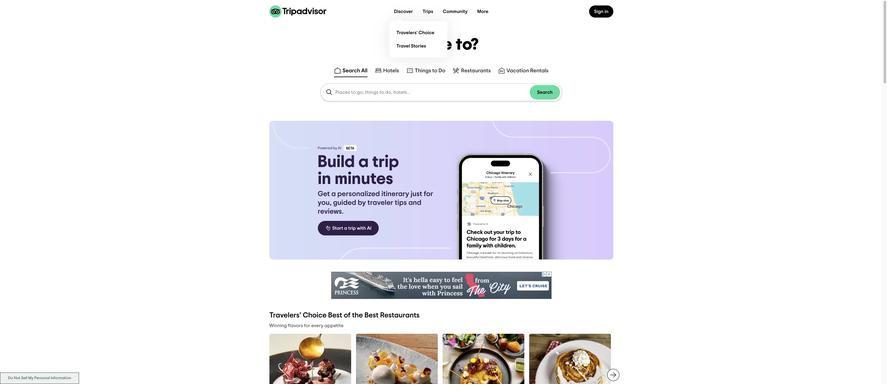 Task type: vqa. For each thing, say whether or not it's contained in the screenshot.
3 to the right
no



Task type: describe. For each thing, give the bounding box(es) containing it.
sign
[[594, 9, 604, 14]]

choice for travelers'
[[419, 30, 435, 35]]

more button
[[473, 5, 493, 18]]

of
[[344, 312, 351, 319]]

personal
[[34, 377, 50, 381]]

to?
[[456, 37, 479, 53]]

vacation rentals
[[507, 68, 549, 74]]

powered by ai
[[318, 146, 341, 150]]

community button
[[438, 5, 473, 18]]

travel stories
[[397, 43, 426, 48]]

advertisement region
[[331, 272, 552, 299]]

things
[[415, 68, 431, 74]]

appetite
[[325, 323, 344, 328]]

you,
[[318, 199, 332, 207]]

discover button
[[389, 5, 418, 18]]

search for search
[[537, 90, 553, 95]]

the
[[352, 312, 363, 319]]

a for start
[[344, 226, 347, 231]]

1 best from the left
[[328, 312, 342, 319]]

0 horizontal spatial restaurants
[[380, 312, 420, 319]]

restaurants button
[[452, 66, 492, 77]]

all
[[361, 68, 368, 74]]

in inside build a trip in minutes get a personalized itinerary just for you, guided by traveler tips and reviews.
[[318, 171, 331, 187]]

vacation
[[507, 68, 529, 74]]

not
[[14, 377, 20, 381]]

winning
[[269, 323, 287, 328]]

things to do link
[[406, 67, 446, 74]]

sign in link
[[589, 5, 613, 18]]

rentals
[[530, 68, 549, 74]]

search all button
[[333, 66, 369, 77]]

build
[[318, 154, 355, 171]]

discover
[[394, 9, 413, 14]]

search search field containing search
[[321, 84, 562, 101]]

reviews.
[[318, 208, 344, 215]]

with
[[357, 226, 366, 231]]

tab list containing search all
[[0, 65, 883, 78]]

powered
[[318, 146, 332, 150]]

do not sell my personal information button
[[0, 373, 79, 384]]

travelers' choice best of the best restaurants
[[269, 312, 420, 319]]

hotels link
[[375, 67, 399, 74]]

search button
[[530, 85, 560, 100]]

and
[[409, 199, 422, 207]]

travelers'
[[397, 30, 418, 35]]

beta
[[346, 147, 354, 150]]

a for build
[[359, 154, 369, 171]]

where to?
[[404, 37, 479, 53]]

things to do
[[415, 68, 446, 74]]

2 best from the left
[[365, 312, 379, 319]]

search all
[[343, 68, 368, 74]]

0 horizontal spatial ai
[[338, 146, 341, 150]]

restaurants link
[[453, 67, 491, 74]]

sign in
[[594, 9, 609, 14]]

winning flavors for every appetite
[[269, 323, 344, 328]]



Task type: locate. For each thing, give the bounding box(es) containing it.
0 vertical spatial do
[[439, 68, 446, 74]]

trip inside start a trip with ai "button"
[[348, 226, 356, 231]]

vacation rentals button
[[497, 66, 550, 77]]

do not sell my personal information
[[8, 377, 71, 381]]

travel stories link
[[394, 39, 443, 53]]

next image
[[610, 372, 617, 379]]

itinerary
[[382, 190, 409, 198]]

hotels button
[[374, 66, 400, 77]]

travelers' choice
[[397, 30, 435, 35]]

travelers' choice link
[[394, 26, 443, 39]]

0 vertical spatial for
[[424, 190, 433, 198]]

by
[[333, 146, 337, 150], [358, 199, 366, 207]]

0 horizontal spatial for
[[304, 323, 310, 328]]

get
[[318, 190, 330, 198]]

start a trip with ai
[[332, 226, 372, 231]]

0 horizontal spatial by
[[333, 146, 337, 150]]

choice for travelers'
[[303, 312, 327, 319]]

ai inside "button"
[[367, 226, 372, 231]]

0 vertical spatial choice
[[419, 30, 435, 35]]

sell
[[21, 377, 27, 381]]

for right just
[[424, 190, 433, 198]]

1 vertical spatial by
[[358, 199, 366, 207]]

tripadvisor image
[[269, 5, 326, 18]]

1 horizontal spatial by
[[358, 199, 366, 207]]

tab list
[[0, 65, 883, 78]]

0 vertical spatial trip
[[372, 154, 399, 171]]

for left every
[[304, 323, 310, 328]]

ai left beta
[[338, 146, 341, 150]]

by right "powered"
[[333, 146, 337, 150]]

do
[[439, 68, 446, 74], [8, 377, 13, 381]]

for
[[424, 190, 433, 198], [304, 323, 310, 328]]

by down personalized
[[358, 199, 366, 207]]

0 vertical spatial search
[[343, 68, 360, 74]]

hotels
[[383, 68, 399, 74]]

search image
[[326, 89, 333, 96]]

ai
[[338, 146, 341, 150], [367, 226, 372, 231]]

every
[[311, 323, 323, 328]]

search down "rentals" at the right top of page
[[537, 90, 553, 95]]

2 horizontal spatial a
[[359, 154, 369, 171]]

1 horizontal spatial for
[[424, 190, 433, 198]]

search
[[343, 68, 360, 74], [537, 90, 553, 95]]

trips
[[423, 9, 433, 14]]

1 horizontal spatial in
[[605, 9, 609, 14]]

search for search all
[[343, 68, 360, 74]]

best up appetite
[[328, 312, 342, 319]]

ai right with
[[367, 226, 372, 231]]

start a trip with ai button
[[318, 221, 379, 236]]

trip inside build a trip in minutes get a personalized itinerary just for you, guided by traveler tips and reviews.
[[372, 154, 399, 171]]

1 vertical spatial do
[[8, 377, 13, 381]]

0 vertical spatial a
[[359, 154, 369, 171]]

vacation rentals link
[[498, 67, 549, 74]]

minutes
[[335, 171, 393, 187]]

build a trip in minutes get a personalized itinerary just for you, guided by traveler tips and reviews.
[[318, 154, 433, 215]]

do inside 'button'
[[8, 377, 13, 381]]

1 vertical spatial in
[[318, 171, 331, 187]]

best right the
[[365, 312, 379, 319]]

0 vertical spatial ai
[[338, 146, 341, 150]]

a inside "button"
[[344, 226, 347, 231]]

restaurants inside button
[[461, 68, 491, 74]]

community
[[443, 9, 468, 14]]

1 vertical spatial a
[[331, 190, 336, 198]]

travelers'
[[269, 312, 301, 319]]

1 vertical spatial restaurants
[[380, 312, 420, 319]]

0 horizontal spatial search
[[343, 68, 360, 74]]

1 vertical spatial search
[[537, 90, 553, 95]]

for inside build a trip in minutes get a personalized itinerary just for you, guided by traveler tips and reviews.
[[424, 190, 433, 198]]

search left 'all'
[[343, 68, 360, 74]]

2 vertical spatial a
[[344, 226, 347, 231]]

a right start
[[344, 226, 347, 231]]

1 vertical spatial for
[[304, 323, 310, 328]]

traveler
[[368, 199, 393, 207]]

choice
[[419, 30, 435, 35], [303, 312, 327, 319]]

Search search field
[[321, 84, 562, 101], [335, 90, 530, 95]]

to
[[432, 68, 438, 74]]

do inside 'link'
[[439, 68, 446, 74]]

do left the not
[[8, 377, 13, 381]]

trip
[[372, 154, 399, 171], [348, 226, 356, 231]]

0 horizontal spatial in
[[318, 171, 331, 187]]

1 horizontal spatial choice
[[419, 30, 435, 35]]

best
[[328, 312, 342, 319], [365, 312, 379, 319]]

a right get
[[331, 190, 336, 198]]

search inside tab list
[[343, 68, 360, 74]]

a right build in the left of the page
[[359, 154, 369, 171]]

choice up where
[[419, 30, 435, 35]]

in up get
[[318, 171, 331, 187]]

by inside build a trip in minutes get a personalized itinerary just for you, guided by traveler tips and reviews.
[[358, 199, 366, 207]]

1 horizontal spatial restaurants
[[461, 68, 491, 74]]

0 horizontal spatial do
[[8, 377, 13, 381]]

0 horizontal spatial trip
[[348, 226, 356, 231]]

a
[[359, 154, 369, 171], [331, 190, 336, 198], [344, 226, 347, 231]]

do right the to
[[439, 68, 446, 74]]

restaurants
[[461, 68, 491, 74], [380, 312, 420, 319]]

1 vertical spatial ai
[[367, 226, 372, 231]]

where
[[404, 37, 453, 53]]

information
[[51, 377, 71, 381]]

my
[[28, 377, 33, 381]]

1 vertical spatial choice
[[303, 312, 327, 319]]

choice up every
[[303, 312, 327, 319]]

start
[[332, 226, 343, 231]]

1 horizontal spatial do
[[439, 68, 446, 74]]

0 horizontal spatial choice
[[303, 312, 327, 319]]

1 horizontal spatial ai
[[367, 226, 372, 231]]

menu
[[389, 21, 447, 58]]

1 horizontal spatial a
[[344, 226, 347, 231]]

1 horizontal spatial trip
[[372, 154, 399, 171]]

menu containing travelers' choice
[[389, 21, 447, 58]]

1 vertical spatial trip
[[348, 226, 356, 231]]

1 horizontal spatial best
[[365, 312, 379, 319]]

0 vertical spatial restaurants
[[461, 68, 491, 74]]

tips
[[395, 199, 407, 207]]

1 horizontal spatial search
[[537, 90, 553, 95]]

things to do button
[[405, 66, 447, 77]]

flavors
[[288, 323, 303, 328]]

more
[[477, 9, 489, 14]]

previous image
[[266, 372, 273, 379]]

guided
[[333, 199, 356, 207]]

0 vertical spatial by
[[333, 146, 337, 150]]

0 horizontal spatial a
[[331, 190, 336, 198]]

in right sign
[[605, 9, 609, 14]]

stories
[[411, 43, 426, 48]]

in
[[605, 9, 609, 14], [318, 171, 331, 187]]

0 horizontal spatial best
[[328, 312, 342, 319]]

trip for minutes
[[372, 154, 399, 171]]

trips button
[[418, 5, 438, 18]]

personalized
[[337, 190, 380, 198]]

just
[[411, 190, 422, 198]]

travel
[[397, 43, 410, 48]]

0 vertical spatial in
[[605, 9, 609, 14]]

trip for ai
[[348, 226, 356, 231]]



